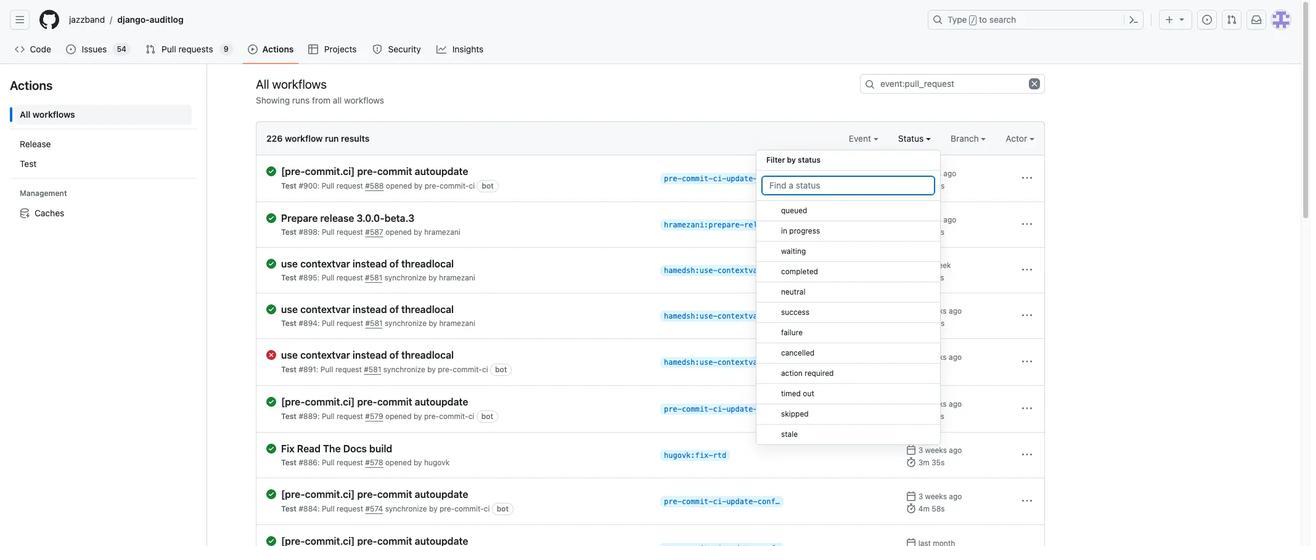Task type: vqa. For each thing, say whether or not it's contained in the screenshot.
2nd the 2 weeks ago from the bottom
yes



Task type: describe. For each thing, give the bounding box(es) containing it.
#891:
[[299, 365, 318, 374]]

test #900:
[[281, 181, 322, 191]]

rtd
[[713, 451, 726, 460]]

0 vertical spatial all workflows
[[256, 77, 327, 91]]

pre-commit-ci link for pull request #581 synchronize             by pre-commit-ci
[[438, 365, 488, 374]]

table image
[[309, 44, 318, 54]]

issue opened image
[[66, 44, 76, 54]]

actor button
[[1006, 132, 1035, 145]]

update- for 3m 55s
[[726, 174, 758, 183]]

failure
[[781, 328, 803, 337]]

calendar image for 2m 22s
[[907, 260, 916, 270]]

all workflows inside list
[[20, 109, 75, 120]]

shield image
[[372, 44, 382, 54]]

test inside use contextvar instead of threadlocal test #895: pull request #581 synchronize             by hramezani
[[281, 273, 297, 282]]

calendar image for #588
[[907, 168, 916, 178]]

completed
[[781, 267, 818, 276]]

#581 link for use contextvar instead of threadlocal test #894: pull request #581 synchronize             by hramezani
[[365, 319, 383, 328]]

#578
[[365, 458, 383, 467]]

2 vertical spatial #581
[[364, 365, 381, 374]]

show options image for #891:
[[1022, 357, 1032, 367]]

2m 30s
[[919, 228, 945, 237]]

3 hamedsh:use-contextvar-instead-of-threadvars link from the top
[[660, 357, 860, 368]]

2 update- from the top
[[726, 405, 758, 414]]

completed successfully image for use contextvar instead of threadlocal test #894: pull request #581 synchronize             by hramezani
[[266, 305, 276, 314]]

5 completed successfully image from the top
[[266, 536, 276, 546]]

cancelled
[[781, 348, 815, 358]]

synchronize inside use contextvar instead of threadlocal test #894: pull request #581 synchronize             by hramezani
[[385, 319, 427, 328]]

auditlog
[[150, 14, 184, 25]]

to
[[979, 14, 987, 25]]

4m
[[919, 504, 930, 514]]

#895:
[[299, 273, 320, 282]]

2m 52s
[[919, 412, 944, 421]]

triangle down image
[[1177, 14, 1187, 24]]

show options image for use contextvar instead of threadlocal
[[1022, 265, 1032, 275]]

ago for #588
[[944, 169, 957, 178]]

[pre-commit.ci] pre-commit autoupdate for #579
[[281, 396, 468, 408]]

2m for 2m 54s
[[919, 319, 929, 328]]

status
[[898, 133, 926, 144]]

3 for 4m 58s
[[919, 492, 923, 501]]

3 for 3m 55s
[[919, 169, 923, 178]]

1 opened from the top
[[386, 181, 412, 191]]

pull inside use contextvar instead of threadlocal test #894: pull request #581 synchronize             by hramezani
[[322, 319, 335, 328]]

hamedsh:use-contextvar-instead-of-threadvars link for use contextvar instead of threadlocal test #895: pull request #581 synchronize             by hramezani
[[660, 265, 860, 276]]

3 opened from the top
[[385, 412, 412, 421]]

1 run duration image from the top
[[907, 181, 916, 191]]

caches
[[35, 208, 64, 218]]

show options image for #898:
[[1022, 220, 1032, 229]]

[pre-commit.ci] pre-commit autoupdate for #588
[[281, 166, 468, 177]]

3 hamedsh:use-contextvar-instead-of-threadvars from the top
[[664, 358, 860, 367]]

neutral link
[[757, 282, 940, 303]]

3m for [pre-commit.ci] pre-commit autoupdate
[[919, 181, 930, 191]]

commit.ci] for pull request #574 synchronize             by pre-commit-ci
[[305, 489, 355, 500]]

opened inside fix read the docs build test #886: pull request #578 opened             by hugovk
[[385, 458, 412, 467]]

2 ci- from the top
[[713, 405, 726, 414]]

request left #574 link
[[337, 504, 363, 514]]

4 calendar image from the top
[[907, 538, 916, 546]]

waiting link
[[757, 242, 940, 262]]

fix
[[281, 443, 295, 454]]

plus image
[[1165, 15, 1175, 25]]

2 pre-commit-ci-update-config link from the top
[[660, 404, 784, 415]]

timed
[[781, 389, 801, 398]]

3 threadvars from the top
[[816, 358, 860, 367]]

#898:
[[299, 228, 320, 237]]

code link
[[10, 40, 56, 59]]

out
[[803, 389, 814, 398]]

4 weeks from the top
[[925, 446, 947, 455]]

3 instead- from the top
[[767, 358, 802, 367]]

2 calendar image from the top
[[907, 352, 916, 362]]

#588
[[365, 181, 384, 191]]

hamedsh:use- for use contextvar instead of threadlocal test #895: pull request #581 synchronize             by hramezani
[[664, 266, 718, 275]]

git pull request image for issue opened icon at the top of page
[[1227, 15, 1237, 25]]

fix read the docs build link
[[281, 443, 650, 455]]

completed link
[[757, 262, 940, 282]]

synchronize inside use contextvar instead of threadlocal test #895: pull request #581 synchronize             by hramezani
[[385, 273, 426, 282]]

bot for pull request #581 synchronize             by pre-commit-ci
[[495, 365, 507, 374]]

#574 link
[[365, 504, 383, 514]]

pre-commit-ci link for pull request #579 opened             by pre-commit-ci
[[424, 412, 474, 421]]

filter
[[766, 155, 785, 165]]

1 horizontal spatial workflows
[[272, 77, 327, 91]]

use contextvar instead of threadlocal test #894: pull request #581 synchronize             by hramezani
[[281, 304, 475, 328]]

hamedsh:use-contextvar-instead-of-threadvars link for use contextvar instead of threadlocal test #894: pull request #581 synchronize             by hramezani
[[660, 311, 860, 322]]

[pre-commit.ci] pre-commit autoupdate for #574
[[281, 489, 468, 500]]

3 weeks ago for fix read the docs build
[[919, 446, 962, 455]]

test inside fix read the docs build test #886: pull request #578 opened             by hugovk
[[281, 458, 297, 467]]

3 contextvar- from the top
[[718, 358, 767, 367]]

2 weeks ago for threadlocal
[[919, 353, 962, 362]]

ago for #579
[[949, 400, 962, 409]]

skipped
[[781, 409, 809, 419]]

completed successfully image for fix read the docs build test #886: pull request #578 opened             by hugovk
[[266, 444, 276, 454]]

prepare release 3.0.0-beta.3 test #898: pull request #587 opened             by hramezani
[[281, 213, 460, 237]]

weeks for pull request #581 synchronize             by pre-commit-ci
[[925, 353, 947, 362]]

week
[[933, 261, 951, 270]]

#588 link
[[365, 181, 384, 191]]

run duration image for [pre-commit.ci] pre-commit autoupdate
[[907, 504, 916, 514]]

read
[[297, 443, 321, 454]]

success
[[781, 308, 810, 317]]

bot for pull request #574 synchronize             by pre-commit-ci
[[497, 504, 509, 514]]

request left #579 on the left bottom of page
[[337, 412, 363, 421]]

actions link
[[243, 40, 299, 59]]

1 weeks from the top
[[925, 306, 947, 316]]

hramezani for use contextvar instead of threadlocal test #895: pull request #581 synchronize             by hramezani
[[439, 273, 475, 282]]

hramezani for use contextvar instead of threadlocal test #894: pull request #581 synchronize             by hramezani
[[439, 319, 475, 328]]

filter by status
[[766, 155, 821, 165]]

completed successfully image for #889:
[[266, 397, 276, 407]]

bot for pull request #579 opened             by pre-commit-ci
[[481, 412, 493, 421]]

stale link
[[757, 425, 940, 445]]

ago for #578
[[949, 446, 962, 455]]

54
[[117, 44, 126, 54]]

hugovk:fix-rtd
[[664, 451, 726, 460]]

bot for pull request #588 opened             by pre-commit-ci
[[482, 181, 494, 191]]

show options image for #886:
[[1022, 450, 1032, 460]]

0 horizontal spatial actions
[[10, 78, 53, 92]]

ci- for 4m
[[713, 498, 726, 506]]

hramezani inside prepare release 3.0.0-beta.3 test #898: pull request #587 opened             by hramezani
[[424, 228, 460, 237]]

weeks for pull request #579 opened             by pre-commit-ci
[[925, 400, 947, 409]]

caches link
[[15, 203, 192, 223]]

#900:
[[299, 181, 320, 191]]

event
[[849, 133, 874, 144]]

#581 for use contextvar instead of threadlocal test #895: pull request #581 synchronize             by hramezani
[[365, 273, 382, 282]]

1 vertical spatial workflows
[[344, 95, 384, 105]]

#886:
[[299, 458, 320, 467]]

jazzband / django-auditlog
[[69, 14, 184, 25]]

in progress link
[[757, 221, 940, 242]]

last
[[919, 261, 931, 270]]

issues
[[82, 44, 107, 54]]

request down the use contextvar instead of threadlocal
[[335, 365, 362, 374]]

search image
[[865, 80, 875, 89]]

of for use contextvar instead of threadlocal test #894: pull request #581 synchronize             by hramezani
[[389, 304, 399, 315]]

django-auditlog link
[[112, 10, 188, 30]]

pre-commit-ci-update-config for 3m 55s
[[664, 174, 784, 183]]

all inside list
[[20, 109, 30, 120]]

list containing jazzband
[[64, 10, 921, 30]]

0 vertical spatial all
[[256, 77, 269, 91]]

0 vertical spatial actions
[[262, 44, 294, 54]]

autoupdate for pull request #574 synchronize             by pre-commit-ci
[[415, 489, 468, 500]]

action
[[781, 369, 803, 378]]

all workflows link
[[15, 105, 192, 125]]

by inside use contextvar instead of threadlocal test #895: pull request #581 synchronize             by hramezani
[[429, 273, 437, 282]]

show options image for #889:
[[1022, 404, 1032, 414]]

2 3 from the top
[[919, 215, 923, 224]]

pull inside prepare release 3.0.0-beta.3 test #898: pull request #587 opened             by hramezani
[[322, 228, 335, 237]]

#579 link
[[365, 412, 383, 421]]

request inside use contextvar instead of threadlocal test #894: pull request #581 synchronize             by hramezani
[[337, 319, 363, 328]]

ci for pull request #588 opened             by pre-commit-ci
[[469, 181, 475, 191]]

stale
[[781, 430, 798, 439]]

4m 58s
[[919, 504, 945, 514]]

pull right #891:
[[321, 365, 333, 374]]

#581 link for use contextvar instead of threadlocal test #895: pull request #581 synchronize             by hramezani
[[365, 273, 382, 282]]

pre-commit-ci-update-config link for 4m
[[660, 496, 784, 507]]

filter workflows element
[[15, 134, 192, 174]]

2m for 2m 30s
[[919, 228, 929, 237]]

waiting
[[781, 247, 806, 256]]

build
[[369, 443, 392, 454]]

#581 for use contextvar instead of threadlocal test #894: pull request #581 synchronize             by hramezani
[[365, 319, 383, 328]]

hramezani link for use contextvar instead of threadlocal test #894: pull request #581 synchronize             by hramezani
[[439, 319, 475, 328]]

completed successfully image for #898:
[[266, 213, 276, 223]]

in progress
[[781, 226, 820, 236]]

ci for pull request #579 opened             by pre-commit-ci
[[468, 412, 474, 421]]

58s
[[932, 504, 945, 514]]

timed out
[[781, 389, 814, 398]]

2 3m from the top
[[919, 365, 930, 374]]

test #889:
[[281, 412, 322, 421]]

pull requests
[[162, 44, 213, 54]]

30s
[[932, 228, 945, 237]]

list containing all workflows
[[10, 100, 197, 228]]

of- for use contextvar instead of threadlocal test #895: pull request #581 synchronize             by hramezani
[[802, 266, 816, 275]]

release-
[[744, 221, 780, 229]]

request left #588 link
[[337, 181, 363, 191]]

pull inside fix read the docs build test #886: pull request #578 opened             by hugovk
[[322, 458, 335, 467]]

35s
[[932, 458, 945, 467]]

runs
[[292, 95, 310, 105]]

test left #889:
[[281, 412, 297, 421]]

pull request #579 opened             by pre-commit-ci
[[322, 412, 474, 421]]

[pre- for #884:
[[281, 489, 305, 500]]

#889:
[[299, 412, 320, 421]]

required
[[805, 369, 834, 378]]

2 vertical spatial #581 link
[[364, 365, 381, 374]]

contextvar- for use contextvar instead of threadlocal test #894: pull request #581 synchronize             by hramezani
[[718, 312, 767, 321]]

by inside fix read the docs build test #886: pull request #578 opened             by hugovk
[[414, 458, 422, 467]]

2 weeks ago for autoupdate
[[919, 400, 962, 409]]

pull inside use contextvar instead of threadlocal test #895: pull request #581 synchronize             by hramezani
[[322, 273, 334, 282]]

projects
[[324, 44, 357, 54]]

showing
[[256, 95, 290, 105]]

2m for 2m 22s
[[919, 273, 929, 282]]

pull right #889:
[[322, 412, 335, 421]]

insights link
[[432, 40, 490, 59]]

security link
[[367, 40, 427, 59]]

autoupdate for pull request #588 opened             by pre-commit-ci
[[415, 166, 468, 177]]

calendar image for 4m 58s
[[907, 491, 916, 501]]

1 2 weeks ago from the top
[[919, 306, 962, 316]]

synchronize down the use contextvar instead of threadlocal
[[383, 365, 425, 374]]

3 use contextvar instead of threadlocal link from the top
[[281, 349, 650, 361]]

update- for 4m 58s
[[726, 498, 758, 506]]

226
[[266, 133, 283, 144]]

run
[[325, 133, 339, 144]]

fix read the docs build test #886: pull request #578 opened             by hugovk
[[281, 443, 450, 467]]

pull right #884:
[[322, 504, 335, 514]]

issue opened image
[[1202, 15, 1212, 25]]



Task type: locate. For each thing, give the bounding box(es) containing it.
#581 inside use contextvar instead of threadlocal test #894: pull request #581 synchronize             by hramezani
[[365, 319, 383, 328]]

1 vertical spatial days
[[925, 215, 942, 224]]

1 horizontal spatial git pull request image
[[1227, 15, 1237, 25]]

from
[[312, 95, 331, 105]]

hamedsh:use-contextvar-instead-of-threadvars
[[664, 266, 860, 275], [664, 312, 860, 321], [664, 358, 860, 367]]

2 horizontal spatial workflows
[[344, 95, 384, 105]]

of for use contextvar instead of threadlocal
[[389, 350, 399, 361]]

bot
[[482, 181, 494, 191], [495, 365, 507, 374], [481, 412, 493, 421], [497, 504, 509, 514]]

4 3 from the top
[[919, 492, 923, 501]]

2 weeks from the top
[[925, 353, 947, 362]]

2 vertical spatial commit.ci]
[[305, 489, 355, 500]]

commit for #574
[[377, 489, 412, 500]]

2 config from the top
[[758, 405, 784, 414]]

3m 1s
[[919, 365, 939, 374]]

calendar image for #587
[[907, 215, 916, 224]]

run duration image left 4m on the right bottom
[[907, 504, 916, 514]]

#581 up the use contextvar instead of threadlocal
[[365, 319, 383, 328]]

0 vertical spatial of
[[389, 258, 399, 269]]

2 [pre-commit.ci] pre-commit autoupdate link from the top
[[281, 396, 650, 408]]

success link
[[757, 303, 940, 323]]

run duration image for use contextvar instead of threadlocal test #894: pull request #581 synchronize             by hramezani
[[907, 318, 916, 328]]

[pre-commit.ci] pre-commit autoupdate link up fix read the docs build link
[[281, 396, 650, 408]]

0 horizontal spatial git pull request image
[[146, 44, 155, 54]]

threadlocal for use contextvar instead of threadlocal test #895: pull request #581 synchronize             by hramezani
[[401, 258, 454, 269]]

git pull request image right issue opened icon at the top of page
[[1227, 15, 1237, 25]]

2m 54s
[[919, 319, 945, 328]]

instead- for use contextvar instead of threadlocal test #895: pull request #581 synchronize             by hramezani
[[767, 266, 802, 275]]

1 autoupdate from the top
[[415, 166, 468, 177]]

run duration image left 3m 35s
[[907, 458, 916, 467]]

2 vertical spatial [pre-commit.ci] pre-commit autoupdate
[[281, 489, 468, 500]]

use contextvar instead of threadlocal link for use contextvar instead of threadlocal test #894: pull request #581 synchronize             by hramezani
[[281, 303, 650, 316]]

[pre- up test #884:
[[281, 489, 305, 500]]

3 days ago for prepare release 3.0.0-beta.3
[[919, 215, 957, 224]]

1 days from the top
[[925, 169, 942, 178]]

ci for pull request #581 synchronize             by pre-commit-ci
[[482, 365, 488, 374]]

2 run duration image from the top
[[907, 273, 916, 282]]

show options image
[[1022, 173, 1032, 183], [1022, 265, 1032, 275]]

1 vertical spatial git pull request image
[[146, 44, 155, 54]]

update-
[[726, 174, 758, 183], [726, 405, 758, 414], [726, 498, 758, 506]]

1 horizontal spatial actions
[[262, 44, 294, 54]]

test left #891:
[[281, 365, 297, 374]]

1 vertical spatial #581
[[365, 319, 383, 328]]

2 vertical spatial instead-
[[767, 358, 802, 367]]

instead inside use contextvar instead of threadlocal test #895: pull request #581 synchronize             by hramezani
[[353, 258, 387, 269]]

2m for 2m 52s
[[919, 412, 929, 421]]

2 hamedsh:use-contextvar-instead-of-threadvars from the top
[[664, 312, 860, 321]]

all workflows
[[256, 77, 327, 91], [20, 109, 75, 120]]

4 calendar image from the top
[[907, 491, 916, 501]]

1 vertical spatial contextvar-
[[718, 312, 767, 321]]

test left #884:
[[281, 504, 297, 514]]

2 commit.ci] from the top
[[305, 396, 355, 408]]

[pre- up test #900: at the left of the page
[[281, 166, 305, 177]]

1 of- from the top
[[802, 266, 816, 275]]

of down use contextvar instead of threadlocal test #895: pull request #581 synchronize             by hramezani
[[389, 304, 399, 315]]

2 2 weeks ago from the top
[[919, 353, 962, 362]]

test left #900:
[[281, 181, 297, 191]]

2 vertical spatial pre-commit-ci-update-config
[[664, 498, 784, 506]]

0 vertical spatial run duration image
[[907, 181, 916, 191]]

ci- for 3m
[[713, 174, 726, 183]]

0 vertical spatial hamedsh:use-
[[664, 266, 718, 275]]

1 show options image from the top
[[1022, 220, 1032, 229]]

commit up 'pull request #579 opened             by pre-commit-ci'
[[377, 396, 412, 408]]

2 autoupdate from the top
[[415, 396, 468, 408]]

hamedsh:use-contextvar-instead-of-threadvars for use contextvar instead of threadlocal test #895: pull request #581 synchronize             by hramezani
[[664, 266, 860, 275]]

2 3 days ago from the top
[[919, 215, 957, 224]]

2 threadlocal from the top
[[401, 304, 454, 315]]

#581 down the use contextvar instead of threadlocal
[[364, 365, 381, 374]]

2 up "3m 1s"
[[919, 353, 923, 362]]

ago for #587
[[944, 215, 957, 224]]

calendar image for #579
[[907, 399, 916, 409]]

contextvar for use contextvar instead of threadlocal test #894: pull request #581 synchronize             by hramezani
[[300, 304, 350, 315]]

2 run duration image from the top
[[907, 504, 916, 514]]

9
[[224, 44, 229, 54]]

3m 55s
[[919, 181, 945, 191]]

weeks up 52s
[[925, 400, 947, 409]]

0 vertical spatial days
[[925, 169, 942, 178]]

prepare
[[281, 213, 318, 224]]

1 [pre-commit.ci] pre-commit autoupdate link from the top
[[281, 165, 650, 178]]

all
[[333, 95, 342, 105]]

2 vertical spatial of
[[389, 350, 399, 361]]

ci- down rtd
[[713, 498, 726, 506]]

2 2 from the top
[[919, 353, 923, 362]]

git pull request image
[[1227, 15, 1237, 25], [146, 44, 155, 54]]

0 vertical spatial use contextvar instead of threadlocal link
[[281, 258, 650, 270]]

threadlocal inside use contextvar instead of threadlocal test #895: pull request #581 synchronize             by hramezani
[[401, 258, 454, 269]]

autoupdate
[[415, 166, 468, 177], [415, 396, 468, 408], [415, 489, 468, 500]]

show options image
[[1022, 220, 1032, 229], [1022, 311, 1032, 321], [1022, 357, 1032, 367], [1022, 404, 1032, 414], [1022, 450, 1032, 460], [1022, 496, 1032, 506]]

code
[[30, 44, 51, 54]]

[pre-commit.ci] pre-commit autoupdate up #574
[[281, 489, 468, 500]]

contextvar up #891:
[[300, 350, 350, 361]]

3 run duration image from the top
[[907, 318, 916, 328]]

contextvar for use contextvar instead of threadlocal test #895: pull request #581 synchronize             by hramezani
[[300, 258, 350, 269]]

menu
[[756, 145, 941, 455]]

3 days ago up 55s
[[919, 169, 957, 178]]

ago for #574
[[949, 492, 962, 501]]

weeks
[[925, 306, 947, 316], [925, 353, 947, 362], [925, 400, 947, 409], [925, 446, 947, 455], [925, 492, 947, 501]]

test left #894:
[[281, 319, 297, 328]]

contextvar for use contextvar instead of threadlocal
[[300, 350, 350, 361]]

hugovk:fix-rtd link
[[660, 450, 730, 461]]

2 [pre-commit.ci] pre-commit autoupdate from the top
[[281, 396, 468, 408]]

3 weeks from the top
[[925, 400, 947, 409]]

0 horizontal spatial all workflows
[[20, 109, 75, 120]]

update- down rtd
[[726, 498, 758, 506]]

3 pre-commit-ci-update-config link from the top
[[660, 496, 784, 507]]

1 3 days ago from the top
[[919, 169, 957, 178]]

status
[[798, 155, 821, 165]]

0 vertical spatial show options image
[[1022, 173, 1032, 183]]

/
[[110, 14, 112, 25], [971, 16, 975, 25]]

ago for #581
[[949, 353, 962, 362]]

workflows up the runs at the top left of page
[[272, 77, 327, 91]]

request inside use contextvar instead of threadlocal test #895: pull request #581 synchronize             by hramezani
[[336, 273, 363, 282]]

1 threadvars from the top
[[816, 266, 860, 275]]

0 vertical spatial run duration image
[[907, 458, 916, 467]]

0 horizontal spatial /
[[110, 14, 112, 25]]

3 [pre- from the top
[[281, 489, 305, 500]]

0 vertical spatial [pre-
[[281, 166, 305, 177]]

threadvars up failure 'link'
[[816, 312, 860, 321]]

2 contextvar from the top
[[300, 304, 350, 315]]

2 show options image from the top
[[1022, 265, 1032, 275]]

#884:
[[299, 504, 320, 514]]

2 of- from the top
[[802, 312, 816, 321]]

[pre-commit.ci] pre-commit autoupdate link for pull request #588 opened             by pre-commit-ci
[[281, 165, 650, 178]]

test inside use contextvar instead of threadlocal test #894: pull request #581 synchronize             by hramezani
[[281, 319, 297, 328]]

hugovk link
[[424, 458, 450, 467]]

of down prepare release 3.0.0-beta.3 test #898: pull request #587 opened             by hramezani
[[389, 258, 399, 269]]

pull request #574 synchronize             by pre-commit-ci
[[322, 504, 490, 514]]

days up "3m 55s"
[[925, 169, 942, 178]]

3 of from the top
[[389, 350, 399, 361]]

1 calendar image from the top
[[907, 168, 916, 178]]

graph image
[[437, 44, 447, 54]]

5 show options image from the top
[[1022, 450, 1032, 460]]

config
[[758, 174, 784, 183], [758, 405, 784, 414], [758, 498, 784, 506]]

of up pull request #581 synchronize             by pre-commit-ci
[[389, 350, 399, 361]]

calendar image
[[907, 260, 916, 270], [907, 352, 916, 362], [907, 445, 916, 455], [907, 491, 916, 501]]

instead-
[[767, 266, 802, 275], [767, 312, 802, 321], [767, 358, 802, 367]]

menu containing filter by status
[[756, 145, 941, 455]]

by
[[787, 155, 796, 165], [414, 181, 423, 191], [414, 228, 422, 237], [429, 273, 437, 282], [429, 319, 437, 328], [427, 365, 436, 374], [414, 412, 422, 421], [414, 458, 422, 467], [429, 504, 438, 514]]

use for use contextvar instead of threadlocal test #895: pull request #581 synchronize             by hramezani
[[281, 258, 298, 269]]

run duration image
[[907, 458, 916, 467], [907, 504, 916, 514]]

git pull request image right 54
[[146, 44, 155, 54]]

pull left requests
[[162, 44, 176, 54]]

notifications image
[[1252, 15, 1262, 25]]

completed successfully image for use contextvar instead of threadlocal test #895: pull request #581 synchronize             by hramezani
[[266, 259, 276, 269]]

3 weeks ago up 35s
[[919, 446, 962, 455]]

projects link
[[304, 40, 363, 59]]

1 hamedsh:use-contextvar-instead-of-threadvars link from the top
[[660, 265, 860, 276]]

0 horizontal spatial all
[[20, 109, 30, 120]]

/ inside jazzband / django-auditlog
[[110, 14, 112, 25]]

request right #895:
[[336, 273, 363, 282]]

of- up failure at the bottom of page
[[802, 312, 816, 321]]

use inside use contextvar instead of threadlocal test #895: pull request #581 synchronize             by hramezani
[[281, 258, 298, 269]]

actor
[[1006, 133, 1030, 144]]

hramezani link for use contextvar instead of threadlocal test #895: pull request #581 synchronize             by hramezani
[[439, 273, 475, 282]]

calendar image for 3m 35s
[[907, 445, 916, 455]]

0 vertical spatial threadvars
[[816, 266, 860, 275]]

pre-commit-ci-update-config down rtd
[[664, 498, 784, 506]]

1 calendar image from the top
[[907, 260, 916, 270]]

workflows inside 'all workflows' link
[[33, 109, 75, 120]]

1 completed successfully image from the top
[[266, 166, 276, 176]]

[pre- for #889:
[[281, 396, 305, 408]]

3m for fix read the docs build
[[919, 458, 930, 467]]

1 3 from the top
[[919, 169, 923, 178]]

1 vertical spatial hramezani
[[439, 273, 475, 282]]

pull right #894:
[[322, 319, 335, 328]]

pull request #581 synchronize             by pre-commit-ci
[[321, 365, 488, 374]]

2 instead from the top
[[353, 304, 387, 315]]

1 3m from the top
[[919, 181, 930, 191]]

1 ci- from the top
[[713, 174, 726, 183]]

hramezani link for prepare release 3.0.0-beta.3 test #898: pull request #587 opened             by hramezani
[[424, 228, 460, 237]]

of inside use contextvar instead of threadlocal test #894: pull request #581 synchronize             by hramezani
[[389, 304, 399, 315]]

#581
[[365, 273, 382, 282], [365, 319, 383, 328], [364, 365, 381, 374]]

3 autoupdate from the top
[[415, 489, 468, 500]]

1 horizontal spatial all
[[256, 77, 269, 91]]

0 vertical spatial hramezani
[[424, 228, 460, 237]]

1 vertical spatial pre-commit-ci-update-config
[[664, 405, 784, 414]]

workflows
[[272, 77, 327, 91], [344, 95, 384, 105], [33, 109, 75, 120]]

1 use contextvar instead of threadlocal link from the top
[[281, 258, 650, 270]]

2 vertical spatial use
[[281, 350, 298, 361]]

prepare release 3.0.0-beta.3 link
[[281, 212, 650, 224]]

request inside prepare release 3.0.0-beta.3 test #898: pull request #587 opened             by hramezani
[[337, 228, 363, 237]]

3 for 3m 35s
[[919, 446, 923, 455]]

opened inside prepare release 3.0.0-beta.3 test #898: pull request #587 opened             by hramezani
[[386, 228, 412, 237]]

1 vertical spatial autoupdate
[[415, 396, 468, 408]]

request down the docs
[[337, 458, 363, 467]]

2 commit from the top
[[377, 396, 412, 408]]

by inside prepare release 3.0.0-beta.3 test #898: pull request #587 opened             by hramezani
[[414, 228, 422, 237]]

4 opened from the top
[[385, 458, 412, 467]]

2 vertical spatial instead
[[353, 350, 387, 361]]

hamedsh:use-contextvar-instead-of-threadvars link up failure at the bottom of page
[[660, 311, 860, 322]]

1 vertical spatial completed successfully image
[[266, 305, 276, 314]]

use contextvar instead of threadlocal link for use contextvar instead of threadlocal test #895: pull request #581 synchronize             by hramezani
[[281, 258, 650, 270]]

[pre-commit.ci] pre-commit autoupdate link for pull request #574 synchronize             by pre-commit-ci
[[281, 488, 650, 501]]

pre-commit-ci-update-config link down rtd
[[660, 496, 784, 507]]

days for prepare release 3.0.0-beta.3
[[925, 215, 942, 224]]

security
[[388, 44, 421, 54]]

2m left 52s
[[919, 412, 929, 421]]

0 vertical spatial workflows
[[272, 77, 327, 91]]

commit.ci] for pull request #588 opened             by pre-commit-ci
[[305, 166, 355, 177]]

instead for use contextvar instead of threadlocal test #895: pull request #581 synchronize             by hramezani
[[353, 258, 387, 269]]

6 show options image from the top
[[1022, 496, 1032, 506]]

1 show options image from the top
[[1022, 173, 1032, 183]]

beta3
[[789, 221, 811, 229]]

1 vertical spatial commit
[[377, 396, 412, 408]]

5 weeks from the top
[[925, 492, 947, 501]]

test #884:
[[281, 504, 322, 514]]

of- down waiting
[[802, 266, 816, 275]]

0 vertical spatial hamedsh:use-contextvar-instead-of-threadvars link
[[660, 265, 860, 276]]

contextvar up #894:
[[300, 304, 350, 315]]

1 commit.ci] from the top
[[305, 166, 355, 177]]

0 horizontal spatial workflows
[[33, 109, 75, 120]]

0 vertical spatial ci-
[[713, 174, 726, 183]]

instead- for use contextvar instead of threadlocal test #894: pull request #581 synchronize             by hramezani
[[767, 312, 802, 321]]

commit-
[[682, 174, 713, 183], [440, 181, 469, 191], [453, 365, 482, 374], [682, 405, 713, 414], [439, 412, 468, 421], [682, 498, 713, 506], [455, 504, 484, 514]]

showing runs from all workflows
[[256, 95, 384, 105]]

instead- up failure at the bottom of page
[[767, 312, 802, 321]]

pull request #588 opened             by pre-commit-ci
[[322, 181, 475, 191]]

/ inside "type / to search"
[[971, 16, 975, 25]]

code image
[[15, 44, 25, 54]]

#587 link
[[365, 228, 383, 237]]

hramezani inside use contextvar instead of threadlocal test #894: pull request #581 synchronize             by hramezani
[[439, 319, 475, 328]]

by inside use contextvar instead of threadlocal test #894: pull request #581 synchronize             by hramezani
[[429, 319, 437, 328]]

2 vertical spatial hamedsh:use-contextvar-instead-of-threadvars link
[[660, 357, 860, 368]]

instead down use contextvar instead of threadlocal test #895: pull request #581 synchronize             by hramezani
[[353, 304, 387, 315]]

hramezani:prepare-release-3-beta3 link
[[660, 220, 811, 231]]

2 vertical spatial ci-
[[713, 498, 726, 506]]

hramezani:prepare-
[[664, 221, 744, 229]]

pull down the
[[322, 458, 335, 467]]

commit.ci] up #889:
[[305, 396, 355, 408]]

4 2m from the top
[[919, 412, 929, 421]]

1 vertical spatial hamedsh:use-contextvar-instead-of-threadvars
[[664, 312, 860, 321]]

3 threadlocal from the top
[[401, 350, 454, 361]]

#578 link
[[365, 458, 383, 467]]

2 vertical spatial config
[[758, 498, 784, 506]]

3 up 4m on the right bottom
[[919, 492, 923, 501]]

1 vertical spatial #581 link
[[365, 319, 383, 328]]

clear filters image
[[1029, 78, 1040, 89]]

threadvars for use contextvar instead of threadlocal test #895: pull request #581 synchronize             by hramezani
[[816, 266, 860, 275]]

list
[[64, 10, 921, 30], [10, 100, 197, 228]]

3.0.0-
[[357, 213, 385, 224]]

hugovk
[[424, 458, 450, 467]]

2 vertical spatial 2 weeks ago
[[919, 400, 962, 409]]

#581 link up the use contextvar instead of threadlocal
[[365, 319, 383, 328]]

commit up pull request #588 opened             by pre-commit-ci in the top left of the page
[[377, 166, 412, 177]]

contextvar-
[[718, 266, 767, 275], [718, 312, 767, 321], [718, 358, 767, 367]]

1 vertical spatial of
[[389, 304, 399, 315]]

22s
[[932, 273, 944, 282]]

1 vertical spatial [pre-commit.ci] pre-commit autoupdate
[[281, 396, 468, 408]]

3 3m from the top
[[919, 458, 930, 467]]

threadvars for use contextvar instead of threadlocal test #894: pull request #581 synchronize             by hramezani
[[816, 312, 860, 321]]

ci- up rtd
[[713, 405, 726, 414]]

1 instead- from the top
[[767, 266, 802, 275]]

4 completed successfully image from the top
[[266, 490, 276, 499]]

contextvar
[[300, 258, 350, 269], [300, 304, 350, 315], [300, 350, 350, 361]]

hamedsh:use- for use contextvar instead of threadlocal test #894: pull request #581 synchronize             by hramezani
[[664, 312, 718, 321]]

completed successfully image for #900:
[[266, 166, 276, 176]]

2 hamedsh:use-contextvar-instead-of-threadvars link from the top
[[660, 311, 860, 322]]

pull right #900:
[[322, 181, 334, 191]]

commit for #588
[[377, 166, 412, 177]]

1 vertical spatial list
[[10, 100, 197, 228]]

/ left to
[[971, 16, 975, 25]]

instead for use contextvar instead of threadlocal
[[353, 350, 387, 361]]

1 vertical spatial run duration image
[[907, 504, 916, 514]]

3 commit.ci] from the top
[[305, 489, 355, 500]]

use for use contextvar instead of threadlocal test #894: pull request #581 synchronize             by hramezani
[[281, 304, 298, 315]]

test #891:
[[281, 365, 321, 374]]

days for [pre-commit.ci] pre-commit autoupdate
[[925, 169, 942, 178]]

1 vertical spatial of-
[[802, 312, 816, 321]]

3 weeks ago
[[919, 446, 962, 455], [919, 492, 962, 501]]

3 completed successfully image from the top
[[266, 397, 276, 407]]

request down "release"
[[337, 228, 363, 237]]

2 for use contextvar instead of threadlocal
[[919, 353, 923, 362]]

1 vertical spatial instead-
[[767, 312, 802, 321]]

Find a status text field
[[761, 176, 935, 195]]

2m down last
[[919, 273, 929, 282]]

completed successfully image
[[266, 166, 276, 176], [266, 213, 276, 223], [266, 397, 276, 407], [266, 490, 276, 499], [266, 536, 276, 546]]

2 weeks ago up 1s
[[919, 353, 962, 362]]

2 pre-commit-ci-update-config from the top
[[664, 405, 784, 414]]

1 commit from the top
[[377, 166, 412, 177]]

type
[[948, 14, 967, 25]]

3m
[[919, 181, 930, 191], [919, 365, 930, 374], [919, 458, 930, 467]]

2 vertical spatial threadlocal
[[401, 350, 454, 361]]

0 vertical spatial 3 days ago
[[919, 169, 957, 178]]

3 pre-commit-ci-update-config from the top
[[664, 498, 784, 506]]

pre-commit-ci link for pull request #574 synchronize             by pre-commit-ci
[[440, 504, 490, 514]]

[pre-commit.ci] pre-commit autoupdate link down hugovk on the bottom of page
[[281, 488, 650, 501]]

contextvar- for use contextvar instead of threadlocal test #895: pull request #581 synchronize             by hramezani
[[718, 266, 767, 275]]

threadlocal inside use contextvar instead of threadlocal test #894: pull request #581 synchronize             by hramezani
[[401, 304, 454, 315]]

2 completed successfully image from the top
[[266, 305, 276, 314]]

0 vertical spatial completed successfully image
[[266, 259, 276, 269]]

#581 inside use contextvar instead of threadlocal test #895: pull request #581 synchronize             by hramezani
[[365, 273, 382, 282]]

2 vertical spatial of-
[[802, 358, 816, 367]]

[pre-commit.ci] pre-commit autoupdate up #579 on the left bottom of page
[[281, 396, 468, 408]]

1 vertical spatial actions
[[10, 78, 53, 92]]

calendar image
[[907, 168, 916, 178], [907, 215, 916, 224], [907, 399, 916, 409], [907, 538, 916, 546]]

test down prepare
[[281, 228, 297, 237]]

django-
[[117, 14, 150, 25]]

of for use contextvar instead of threadlocal test #895: pull request #581 synchronize             by hramezani
[[389, 258, 399, 269]]

0 vertical spatial 2
[[919, 306, 923, 316]]

#581 up use contextvar instead of threadlocal test #894: pull request #581 synchronize             by hramezani
[[365, 273, 382, 282]]

1 pre-commit-ci-update-config link from the top
[[660, 173, 784, 184]]

request
[[337, 181, 363, 191], [337, 228, 363, 237], [336, 273, 363, 282], [337, 319, 363, 328], [335, 365, 362, 374], [337, 412, 363, 421], [337, 458, 363, 467], [337, 504, 363, 514]]

failed image
[[266, 350, 276, 360]]

actions right play image
[[262, 44, 294, 54]]

1 vertical spatial contextvar
[[300, 304, 350, 315]]

hramezani
[[424, 228, 460, 237], [439, 273, 475, 282], [439, 319, 475, 328]]

of- for use contextvar instead of threadlocal test #894: pull request #581 synchronize             by hramezani
[[802, 312, 816, 321]]

2 vertical spatial threadvars
[[816, 358, 860, 367]]

synchronize right #574
[[385, 504, 427, 514]]

#581 link down the use contextvar instead of threadlocal
[[364, 365, 381, 374]]

0 vertical spatial git pull request image
[[1227, 15, 1237, 25]]

0 vertical spatial of-
[[802, 266, 816, 275]]

pre-commit-ci-update-config link up rtd
[[660, 404, 784, 415]]

release
[[320, 213, 354, 224]]

threadlocal for use contextvar instead of threadlocal test #894: pull request #581 synchronize             by hramezani
[[401, 304, 454, 315]]

1 vertical spatial all
[[20, 109, 30, 120]]

2 weeks ago up 52s
[[919, 400, 962, 409]]

2 weeks ago
[[919, 306, 962, 316], [919, 353, 962, 362], [919, 400, 962, 409]]

2 [pre- from the top
[[281, 396, 305, 408]]

0 vertical spatial instead-
[[767, 266, 802, 275]]

3 2 from the top
[[919, 400, 923, 409]]

3 commit from the top
[[377, 489, 412, 500]]

autoupdate for pull request #579 opened             by pre-commit-ci
[[415, 396, 468, 408]]

2 use contextvar instead of threadlocal link from the top
[[281, 303, 650, 316]]

/ for type
[[971, 16, 975, 25]]

run duration image left 2m 22s
[[907, 273, 916, 282]]

[pre-commit.ci] pre-commit autoupdate link up prepare release 3.0.0-beta.3 link on the left of the page
[[281, 165, 650, 178]]

1 vertical spatial hamedsh:use-
[[664, 312, 718, 321]]

2 show options image from the top
[[1022, 311, 1032, 321]]

3 [pre-commit.ci] pre-commit autoupdate link from the top
[[281, 488, 650, 501]]

2 vertical spatial hamedsh:use-
[[664, 358, 718, 367]]

2 of from the top
[[389, 304, 399, 315]]

hamedsh:use-contextvar-instead-of-threadvars up action
[[664, 358, 860, 367]]

1 of from the top
[[389, 258, 399, 269]]

None search field
[[860, 74, 1045, 94]]

show options image for [pre-commit.ci] pre-commit autoupdate
[[1022, 173, 1032, 183]]

2m left 54s
[[919, 319, 929, 328]]

commit for #579
[[377, 396, 412, 408]]

2 weeks ago up 54s
[[919, 306, 962, 316]]

3 of- from the top
[[802, 358, 816, 367]]

actions down code link
[[10, 78, 53, 92]]

show options image for #894:
[[1022, 311, 1032, 321]]

0 vertical spatial pre-commit-ci-update-config link
[[660, 173, 784, 184]]

test inside prepare release 3.0.0-beta.3 test #898: pull request #587 opened             by hramezani
[[281, 228, 297, 237]]

instead inside use contextvar instead of threadlocal test #894: pull request #581 synchronize             by hramezani
[[353, 304, 387, 315]]

1 horizontal spatial all workflows
[[256, 77, 327, 91]]

all workflows up the runs at the top left of page
[[256, 77, 327, 91]]

git pull request image for issue opened image
[[146, 44, 155, 54]]

test
[[20, 158, 37, 169], [281, 181, 297, 191], [281, 228, 297, 237], [281, 273, 297, 282], [281, 319, 297, 328], [281, 365, 297, 374], [281, 412, 297, 421], [281, 458, 297, 467], [281, 504, 297, 514]]

use inside use contextvar instead of threadlocal test #894: pull request #581 synchronize             by hramezani
[[281, 304, 298, 315]]

completed successfully image for #884:
[[266, 490, 276, 499]]

1 3 weeks ago from the top
[[919, 446, 962, 455]]

0 vertical spatial contextvar
[[300, 258, 350, 269]]

jazzband link
[[64, 10, 110, 30]]

requests
[[178, 44, 213, 54]]

3 up 3m 35s
[[919, 446, 923, 455]]

0 vertical spatial autoupdate
[[415, 166, 468, 177]]

3 config from the top
[[758, 498, 784, 506]]

opened right #588
[[386, 181, 412, 191]]

1 vertical spatial [pre-commit.ci] pre-commit autoupdate link
[[281, 396, 650, 408]]

2m left 30s
[[919, 228, 929, 237]]

run duration image for use contextvar instead of threadlocal test #895: pull request #581 synchronize             by hramezani
[[907, 273, 916, 282]]

contextvar inside use contextvar instead of threadlocal test #895: pull request #581 synchronize             by hramezani
[[300, 258, 350, 269]]

docs
[[343, 443, 367, 454]]

weeks up 1s
[[925, 353, 947, 362]]

request up the use contextvar instead of threadlocal
[[337, 319, 363, 328]]

/ for jazzband
[[110, 14, 112, 25]]

0 vertical spatial #581 link
[[365, 273, 382, 282]]

0 vertical spatial hramezani link
[[424, 228, 460, 237]]

1 vertical spatial hamedsh:use-contextvar-instead-of-threadvars link
[[660, 311, 860, 322]]

1 contextvar- from the top
[[718, 266, 767, 275]]

hamedsh:use-contextvar-instead-of-threadvars link up action
[[660, 357, 860, 368]]

3 ci- from the top
[[713, 498, 726, 506]]

update- up hramezani:prepare-release-3-beta3
[[726, 174, 758, 183]]

0 vertical spatial use
[[281, 258, 298, 269]]

of- up action required
[[802, 358, 816, 367]]

2 vertical spatial 2
[[919, 400, 923, 409]]

instead- down waiting
[[767, 266, 802, 275]]

1 2 from the top
[[919, 306, 923, 316]]

hamedsh:use-contextvar-instead-of-threadvars link down waiting
[[660, 265, 860, 276]]

2 calendar image from the top
[[907, 215, 916, 224]]

workflows up release
[[33, 109, 75, 120]]

3 2m from the top
[[919, 319, 929, 328]]

the
[[323, 443, 341, 454]]

3 contextvar from the top
[[300, 350, 350, 361]]

days up '2m 30s'
[[925, 215, 942, 224]]

1 vertical spatial hramezani link
[[439, 273, 475, 282]]

ci-
[[713, 174, 726, 183], [713, 405, 726, 414], [713, 498, 726, 506]]

2 vertical spatial hramezani link
[[439, 319, 475, 328]]

homepage image
[[39, 10, 59, 30]]

hamedsh:use-contextvar-instead-of-threadvars down waiting
[[664, 266, 860, 275]]

ci
[[469, 181, 475, 191], [482, 365, 488, 374], [468, 412, 474, 421], [484, 504, 490, 514]]

test inside filter workflows element
[[20, 158, 37, 169]]

show options image for #884:
[[1022, 496, 1032, 506]]

commit.ci] up #900:
[[305, 166, 355, 177]]

3 days ago up 30s
[[919, 215, 957, 224]]

[pre- for #900:
[[281, 166, 305, 177]]

opened
[[386, 181, 412, 191], [386, 228, 412, 237], [385, 412, 412, 421], [385, 458, 412, 467]]

1 update- from the top
[[726, 174, 758, 183]]

use for use contextvar instead of threadlocal
[[281, 350, 298, 361]]

completed successfully image
[[266, 259, 276, 269], [266, 305, 276, 314], [266, 444, 276, 454]]

opened right #579 on the left bottom of page
[[385, 412, 412, 421]]

1 vertical spatial 2 weeks ago
[[919, 353, 962, 362]]

update- up rtd
[[726, 405, 758, 414]]

#581 link
[[365, 273, 382, 282], [365, 319, 383, 328], [364, 365, 381, 374]]

commit.ci] for pull request #579 opened             by pre-commit-ci
[[305, 396, 355, 408]]

1 vertical spatial 2
[[919, 353, 923, 362]]

3m 35s
[[919, 458, 945, 467]]

1 run duration image from the top
[[907, 458, 916, 467]]

autoupdate up 'pull request #579 opened             by pre-commit-ci'
[[415, 396, 468, 408]]

instead for use contextvar instead of threadlocal test #894: pull request #581 synchronize             by hramezani
[[353, 304, 387, 315]]

2 vertical spatial run duration image
[[907, 318, 916, 328]]

2 vertical spatial pre-commit-ci-update-config link
[[660, 496, 784, 507]]

3-
[[780, 221, 789, 229]]

of inside use contextvar instead of threadlocal test #895: pull request #581 synchronize             by hramezani
[[389, 258, 399, 269]]

release
[[20, 139, 51, 149]]

days
[[925, 169, 942, 178], [925, 215, 942, 224]]

0 vertical spatial update-
[[726, 174, 758, 183]]

ci for pull request #574 synchronize             by pre-commit-ci
[[484, 504, 490, 514]]

0 vertical spatial [pre-commit.ci] pre-commit autoupdate link
[[281, 165, 650, 178]]

contextvar inside use contextvar instead of threadlocal test #894: pull request #581 synchronize             by hramezani
[[300, 304, 350, 315]]

event button
[[849, 132, 879, 145]]

config for 4m 58s
[[758, 498, 784, 506]]

test down release
[[20, 158, 37, 169]]

1 vertical spatial update-
[[726, 405, 758, 414]]

beta.3
[[385, 213, 415, 224]]

1 completed successfully image from the top
[[266, 259, 276, 269]]

failure link
[[757, 323, 940, 343]]

0 vertical spatial [pre-commit.ci] pre-commit autoupdate
[[281, 166, 468, 177]]

run duration image
[[907, 181, 916, 191], [907, 273, 916, 282], [907, 318, 916, 328]]

2 instead- from the top
[[767, 312, 802, 321]]

2 vertical spatial [pre-commit.ci] pre-commit autoupdate link
[[281, 488, 650, 501]]

2 use from the top
[[281, 304, 298, 315]]

all up release
[[20, 109, 30, 120]]

timed out link
[[757, 384, 940, 404]]

0 vertical spatial config
[[758, 174, 784, 183]]

1 vertical spatial run duration image
[[907, 273, 916, 282]]

1 hamedsh:use- from the top
[[664, 266, 718, 275]]

3 days ago for [pre-commit.ci] pre-commit autoupdate
[[919, 169, 957, 178]]

command palette image
[[1129, 15, 1139, 25]]

hamedsh:use-
[[664, 266, 718, 275], [664, 312, 718, 321], [664, 358, 718, 367]]

#894:
[[299, 319, 320, 328]]

2 vertical spatial [pre-
[[281, 489, 305, 500]]

hamedsh:use-contextvar-instead-of-threadvars for use contextvar instead of threadlocal test #894: pull request #581 synchronize             by hramezani
[[664, 312, 860, 321]]

request inside fix read the docs build test #886: pull request #578 opened             by hugovk
[[337, 458, 363, 467]]

#579
[[365, 412, 383, 421]]

2 completed successfully image from the top
[[266, 213, 276, 223]]

3 [pre-commit.ci] pre-commit autoupdate from the top
[[281, 489, 468, 500]]

play image
[[248, 44, 258, 54]]

3 calendar image from the top
[[907, 445, 916, 455]]

2 vertical spatial hramezani
[[439, 319, 475, 328]]

hramezani inside use contextvar instead of threadlocal test #895: pull request #581 synchronize             by hramezani
[[439, 273, 475, 282]]

commit.ci] up #884:
[[305, 489, 355, 500]]

1 vertical spatial config
[[758, 405, 784, 414]]

3 up "3m 55s"
[[919, 169, 923, 178]]

workflows right all
[[344, 95, 384, 105]]

52s
[[932, 412, 944, 421]]

instead
[[353, 258, 387, 269], [353, 304, 387, 315], [353, 350, 387, 361]]

3 calendar image from the top
[[907, 399, 916, 409]]

pull
[[162, 44, 176, 54], [322, 181, 334, 191], [322, 228, 335, 237], [322, 273, 334, 282], [322, 319, 335, 328], [321, 365, 333, 374], [322, 412, 335, 421], [322, 458, 335, 467], [322, 504, 335, 514]]

use down prepare
[[281, 258, 298, 269]]

2 vertical spatial contextvar-
[[718, 358, 767, 367]]

3 hamedsh:use- from the top
[[664, 358, 718, 367]]

1 vertical spatial 3 days ago
[[919, 215, 957, 224]]

[pre-commit.ci] pre-commit autoupdate up #588
[[281, 166, 468, 177]]

0 vertical spatial list
[[64, 10, 921, 30]]

use up test #891: on the bottom left of the page
[[281, 304, 298, 315]]



